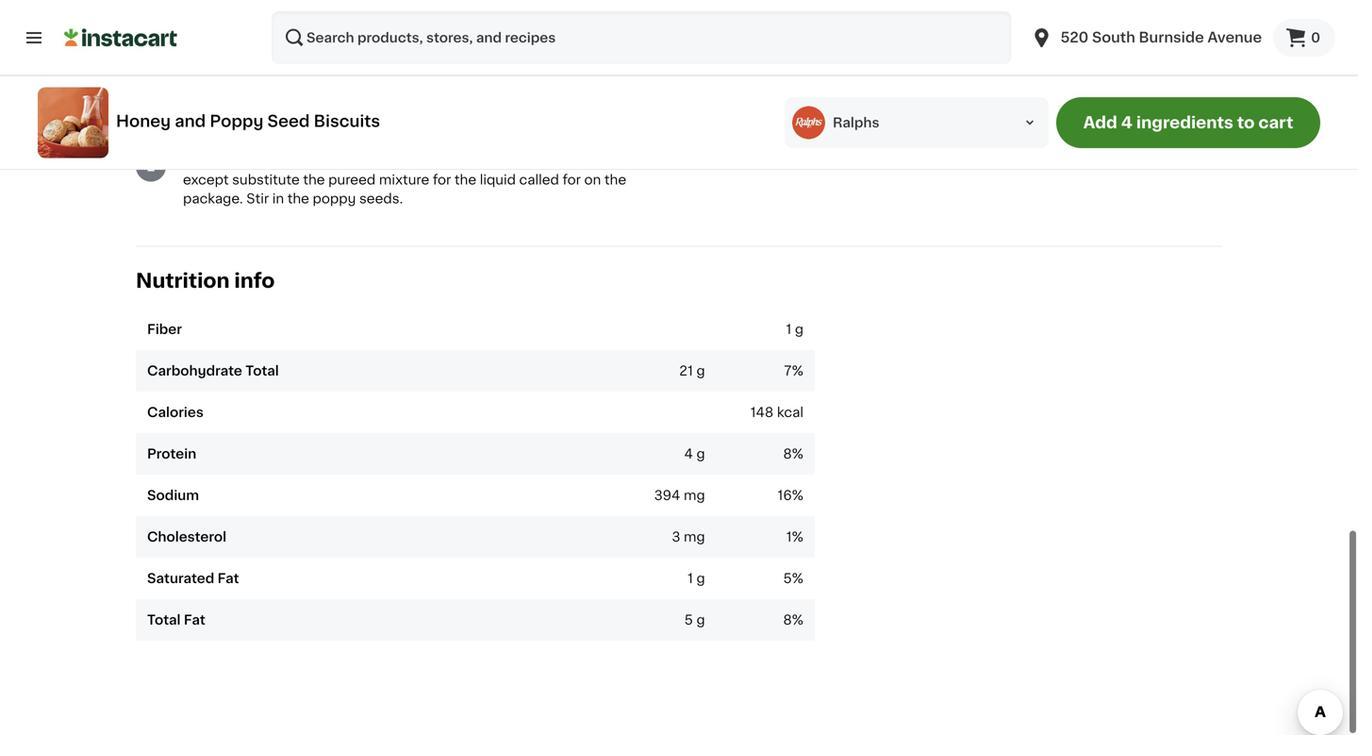 Task type: locate. For each thing, give the bounding box(es) containing it.
stir
[[247, 192, 269, 205]]

5 for 5 %
[[784, 572, 792, 585]]

1 8 % from the top
[[784, 447, 804, 461]]

None search field
[[272, 11, 1012, 64]]

burnside
[[1140, 31, 1205, 44]]

sodium
[[147, 489, 199, 502]]

1 vertical spatial 5
[[685, 614, 694, 627]]

8 for 4 g
[[784, 447, 792, 461]]

148 kcal
[[751, 406, 804, 419]]

2 8 from the top
[[784, 614, 792, 627]]

and down processor
[[444, 102, 469, 115]]

3 mg
[[672, 531, 706, 544]]

2 % from the top
[[792, 447, 804, 461]]

8 % down 5 %
[[784, 614, 804, 627]]

0
[[1312, 31, 1321, 44]]

%
[[792, 364, 804, 378], [792, 447, 804, 461], [792, 489, 804, 502], [792, 531, 804, 544], [792, 572, 804, 585], [792, 614, 804, 627]]

ingredients
[[1137, 115, 1234, 131]]

preheat
[[183, 83, 235, 96]]

8 down kcal
[[784, 447, 792, 461]]

1 vertical spatial total
[[147, 614, 181, 627]]

394 mg
[[655, 489, 706, 502]]

or up process
[[469, 83, 483, 96]]

6 % from the top
[[792, 614, 804, 627]]

1 vertical spatial fat
[[184, 614, 205, 627]]

1 vertical spatial to
[[1238, 115, 1256, 131]]

package.
[[183, 192, 243, 205]]

until
[[919, 83, 947, 96], [587, 102, 616, 115]]

prepare biscuit mix according to package directions for rolled biscuits, except substitute the pureed mixture for the liquid called for on the package. stir in the poppy seeds.
[[183, 155, 649, 205]]

and down in
[[324, 102, 349, 115]]

for up called
[[531, 155, 549, 168]]

food
[[365, 83, 396, 96]]

1 vertical spatial 8
[[784, 614, 792, 627]]

8
[[784, 447, 792, 461], [784, 614, 792, 627]]

1
[[787, 323, 792, 336], [787, 531, 792, 544], [688, 572, 694, 585]]

ralphs
[[833, 116, 880, 129]]

until down combine
[[587, 102, 616, 115]]

poppy
[[313, 192, 356, 205]]

fat for total fat
[[184, 614, 205, 627]]

0 vertical spatial 8 %
[[784, 447, 804, 461]]

or left blend
[[529, 102, 543, 115]]

0 vertical spatial mg
[[684, 489, 706, 502]]

add
[[1084, 115, 1118, 131]]

honey and poppy seed biscuits
[[116, 113, 380, 129]]

1 down 16 %
[[787, 531, 792, 544]]

1 vertical spatial 4
[[685, 447, 694, 461]]

g up 5 g
[[697, 572, 706, 585]]

mg right 3
[[684, 531, 706, 544]]

total
[[246, 364, 279, 378], [147, 614, 181, 627]]

cottage
[[183, 102, 235, 115]]

% up kcal
[[792, 364, 804, 378]]

8 down 5 %
[[784, 614, 792, 627]]

1 vertical spatial 8 %
[[784, 614, 804, 627]]

the down mix
[[303, 173, 325, 187]]

1 horizontal spatial 5
[[784, 572, 792, 585]]

2 mg from the top
[[684, 531, 706, 544]]

0 horizontal spatial 1 g
[[688, 572, 706, 585]]

1 up 7
[[787, 323, 792, 336]]

mg
[[684, 489, 706, 502], [684, 531, 706, 544]]

for
[[763, 83, 781, 96], [531, 155, 549, 168], [433, 173, 451, 187], [563, 173, 581, 187]]

1 horizontal spatial fat
[[218, 572, 239, 585]]

1 mg from the top
[[684, 489, 706, 502]]

8 % for 4 g
[[784, 447, 804, 461]]

nutrition
[[136, 271, 230, 291]]

the
[[951, 83, 973, 96], [303, 173, 325, 187], [455, 173, 477, 187], [605, 173, 627, 187], [288, 192, 310, 205]]

1 g up 7 %
[[787, 323, 804, 336]]

8 % for 5 g
[[784, 614, 804, 627]]

and
[[324, 102, 349, 115], [444, 102, 469, 115], [175, 113, 206, 129]]

7 %
[[785, 364, 804, 378]]

1 horizontal spatial to
[[384, 155, 397, 168]]

1 % from the top
[[792, 364, 804, 378]]

1 8 from the top
[[784, 447, 792, 461]]

to inside the prepare biscuit mix according to package directions for rolled biscuits, except substitute the pureed mixture for the liquid called for on the package. stir in the poppy seeds.
[[384, 155, 397, 168]]

1 for saturated fat
[[688, 572, 694, 585]]

0 vertical spatial total
[[246, 364, 279, 378]]

and down the preheat on the top left of the page
[[175, 113, 206, 129]]

are
[[1036, 83, 1057, 96]]

1 vertical spatial 1 g
[[688, 572, 706, 585]]

g for saturated
[[697, 572, 706, 585]]

1 for fiber
[[787, 323, 792, 336]]

7
[[785, 364, 792, 378]]

or
[[469, 83, 483, 96], [902, 83, 915, 96], [529, 102, 543, 115]]

5 down 1 %
[[784, 572, 792, 585]]

1 horizontal spatial or
[[529, 102, 543, 115]]

honey.
[[353, 102, 398, 115]]

4 right 'add' on the top right of the page
[[1122, 115, 1133, 131]]

g down the '3 mg'
[[697, 614, 706, 627]]

for down package
[[433, 173, 451, 187]]

cheese,
[[238, 102, 291, 115]]

8 % up 16 %
[[784, 447, 804, 461]]

1 horizontal spatial 1 g
[[787, 323, 804, 336]]

about
[[785, 83, 823, 96]]

0 horizontal spatial fat
[[184, 614, 205, 627]]

substitute
[[232, 173, 300, 187]]

1 vertical spatial mg
[[684, 531, 706, 544]]

total down saturated
[[147, 614, 181, 627]]

4 up 394 mg
[[685, 447, 694, 461]]

except
[[183, 173, 229, 187]]

5 for 5 g
[[685, 614, 694, 627]]

% for 21 g
[[792, 364, 804, 378]]

south
[[1093, 31, 1136, 44]]

2 520 south burnside avenue button from the left
[[1031, 11, 1263, 64]]

to left 'cart'
[[1238, 115, 1256, 131]]

process
[[472, 102, 526, 115]]

0 vertical spatial 5
[[784, 572, 792, 585]]

fat
[[218, 572, 239, 585], [184, 614, 205, 627]]

0 horizontal spatial 5
[[685, 614, 694, 627]]

2 horizontal spatial to
[[1238, 115, 1256, 131]]

a
[[354, 83, 362, 96]]

1 g up 5 g
[[688, 572, 706, 585]]

2 vertical spatial to
[[384, 155, 397, 168]]

0 horizontal spatial total
[[147, 614, 181, 627]]

fat right saturated
[[218, 572, 239, 585]]

carbohydrate
[[147, 364, 242, 378]]

the left liquid
[[455, 173, 477, 187]]

8 %
[[784, 447, 804, 461], [784, 614, 804, 627]]

the right in
[[288, 192, 310, 205]]

1 g for saturated fat
[[688, 572, 706, 585]]

1 horizontal spatial total
[[246, 364, 279, 378]]

until inside the preheat oven to 450°f. in a food processor or blender, combine cottage cheese, milk and honey. cover and process or blend until nearly smooth.
[[587, 102, 616, 115]]

4 g
[[685, 447, 706, 461]]

0 vertical spatial fat
[[218, 572, 239, 585]]

5 down the '3 mg'
[[685, 614, 694, 627]]

nearly
[[183, 121, 224, 134]]

16 %
[[778, 489, 804, 502]]

until up ralphs button
[[919, 83, 947, 96]]

the down "biscuits,"
[[605, 173, 627, 187]]

450°f.
[[291, 83, 335, 96]]

2 8 % from the top
[[784, 614, 804, 627]]

0 horizontal spatial to
[[274, 83, 288, 96]]

1 vertical spatial 1
[[787, 531, 792, 544]]

% up 1 %
[[792, 489, 804, 502]]

% down 1 %
[[792, 572, 804, 585]]

1 vertical spatial until
[[587, 102, 616, 115]]

to up cheese,
[[274, 83, 288, 96]]

2 vertical spatial 1
[[688, 572, 694, 585]]

3 % from the top
[[792, 489, 804, 502]]

to up mixture
[[384, 155, 397, 168]]

% up 5 %
[[792, 531, 804, 544]]

0 vertical spatial 8
[[784, 447, 792, 461]]

520 south burnside avenue button
[[1020, 11, 1274, 64], [1031, 11, 1263, 64]]

smooth.
[[228, 121, 282, 134]]

0 vertical spatial 1
[[787, 323, 792, 336]]

mg right "394"
[[684, 489, 706, 502]]

calories
[[147, 406, 204, 419]]

520 south burnside avenue
[[1061, 31, 1263, 44]]

total right carbohydrate
[[246, 364, 279, 378]]

total fat
[[147, 614, 205, 627]]

g right 21
[[697, 364, 706, 378]]

0 vertical spatial until
[[919, 83, 947, 96]]

for down rolled
[[563, 173, 581, 187]]

2 horizontal spatial or
[[902, 83, 915, 96]]

5 % from the top
[[792, 572, 804, 585]]

0 vertical spatial 1 g
[[787, 323, 804, 336]]

1 %
[[787, 531, 804, 544]]

0 vertical spatial 4
[[1122, 115, 1133, 131]]

liquid
[[480, 173, 516, 187]]

seed
[[268, 113, 310, 129]]

or up ralphs button
[[902, 83, 915, 96]]

1 down the '3 mg'
[[688, 572, 694, 585]]

saturated
[[147, 572, 214, 585]]

0 horizontal spatial until
[[587, 102, 616, 115]]

% for 3 mg
[[792, 531, 804, 544]]

protein
[[147, 447, 197, 461]]

cart
[[1259, 115, 1294, 131]]

lightly
[[1060, 83, 1101, 96]]

4 % from the top
[[792, 531, 804, 544]]

0 button
[[1274, 19, 1336, 57]]

1 horizontal spatial 4
[[1122, 115, 1133, 131]]

seeds.
[[360, 192, 403, 205]]

% for 4 g
[[792, 447, 804, 461]]

fat down saturated fat
[[184, 614, 205, 627]]

3
[[672, 531, 681, 544]]

2 horizontal spatial and
[[444, 102, 469, 115]]

0 vertical spatial to
[[274, 83, 288, 96]]

% up 16 %
[[792, 447, 804, 461]]

biscuits
[[314, 113, 380, 129]]

1 g
[[787, 323, 804, 336], [688, 572, 706, 585]]

% down 5 %
[[792, 614, 804, 627]]



Task type: vqa. For each thing, say whether or not it's contained in the screenshot.
substitute
yes



Task type: describe. For each thing, give the bounding box(es) containing it.
ralphs button
[[785, 97, 1049, 148]]

0 horizontal spatial 4
[[685, 447, 694, 461]]

preheat oven to 450°f. in a food processor or blender, combine cottage cheese, milk and honey. cover and process or blend until nearly smooth.
[[183, 83, 616, 134]]

prepare
[[183, 155, 235, 168]]

to inside button
[[1238, 115, 1256, 131]]

g for total
[[697, 614, 706, 627]]

16
[[778, 489, 792, 502]]

instructions
[[136, 29, 263, 48]]

bake
[[727, 83, 759, 96]]

% for 394 mg
[[792, 489, 804, 502]]

1 horizontal spatial and
[[324, 102, 349, 115]]

g up 7 %
[[795, 323, 804, 336]]

mixture
[[379, 173, 430, 187]]

1 horizontal spatial until
[[919, 83, 947, 96]]

on
[[585, 173, 601, 187]]

Search field
[[272, 11, 1012, 64]]

5 g
[[685, 614, 706, 627]]

blender,
[[486, 83, 540, 96]]

fat for saturated fat
[[218, 572, 239, 585]]

minutes
[[845, 83, 898, 96]]

mg for 3 mg
[[684, 531, 706, 544]]

in
[[272, 192, 284, 205]]

mix
[[286, 155, 310, 168]]

1 g for fiber
[[787, 323, 804, 336]]

instacart logo image
[[64, 26, 177, 49]]

saturated fat
[[147, 572, 239, 585]]

the left bottoms
[[951, 83, 973, 96]]

cholesterol
[[147, 531, 227, 544]]

148
[[751, 406, 774, 419]]

avenue
[[1208, 31, 1263, 44]]

called
[[520, 173, 560, 187]]

browned.
[[1104, 83, 1166, 96]]

mg for 394 mg
[[684, 489, 706, 502]]

blend
[[546, 102, 584, 115]]

cover
[[401, 102, 441, 115]]

bottoms
[[976, 83, 1032, 96]]

pureed
[[329, 173, 376, 187]]

kcal
[[778, 406, 804, 419]]

oven
[[238, 83, 270, 96]]

milk
[[294, 102, 321, 115]]

for right bake
[[763, 83, 781, 96]]

according
[[314, 155, 380, 168]]

ralphs image
[[793, 106, 826, 139]]

0 horizontal spatial and
[[175, 113, 206, 129]]

bake for about 10 minutes or until the bottoms are lightly browned.
[[727, 83, 1166, 96]]

1 520 south burnside avenue button from the left
[[1020, 11, 1274, 64]]

% for 1 g
[[792, 572, 804, 585]]

add 4 ingredients to cart
[[1084, 115, 1294, 131]]

21 g
[[680, 364, 706, 378]]

g for carbohydrate
[[697, 364, 706, 378]]

4 inside button
[[1122, 115, 1133, 131]]

package
[[401, 155, 458, 168]]

biscuits,
[[593, 155, 649, 168]]

10
[[827, 83, 841, 96]]

520
[[1061, 31, 1089, 44]]

8 for 5 g
[[784, 614, 792, 627]]

2
[[147, 160, 155, 173]]

394
[[655, 489, 681, 502]]

5 %
[[784, 572, 804, 585]]

add 4 ingredients to cart button
[[1057, 97, 1321, 148]]

% for 5 g
[[792, 614, 804, 627]]

fiber
[[147, 323, 182, 336]]

directions
[[461, 155, 527, 168]]

processor
[[399, 83, 466, 96]]

combine
[[543, 83, 602, 96]]

21
[[680, 364, 694, 378]]

in
[[338, 83, 350, 96]]

rolled
[[552, 155, 590, 168]]

g up 394 mg
[[697, 447, 706, 461]]

poppy
[[210, 113, 264, 129]]

info
[[234, 271, 275, 291]]

0 horizontal spatial or
[[469, 83, 483, 96]]

biscuit
[[238, 155, 283, 168]]

honey
[[116, 113, 171, 129]]

nutrition info
[[136, 271, 275, 291]]

to inside the preheat oven to 450°f. in a food processor or blender, combine cottage cheese, milk and honey. cover and process or blend until nearly smooth.
[[274, 83, 288, 96]]

carbohydrate total
[[147, 364, 279, 378]]



